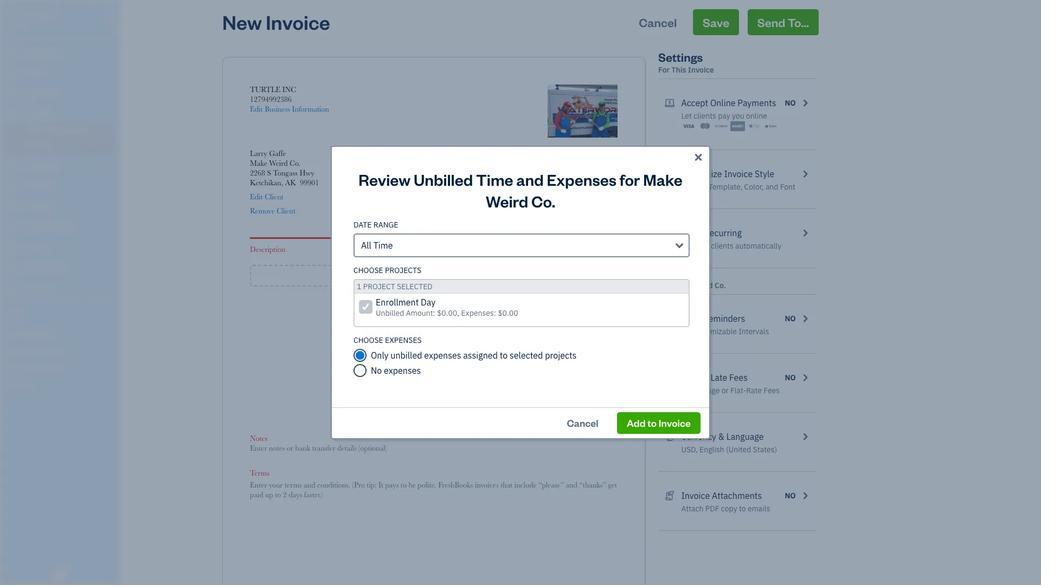 Task type: locate. For each thing, give the bounding box(es) containing it.
settings image
[[8, 381, 116, 390]]

all time
[[361, 240, 393, 251]]

currency
[[682, 432, 717, 443]]

language
[[727, 432, 764, 443]]

selected
[[397, 282, 433, 292]]

1 for from the top
[[659, 65, 670, 75]]

payment image
[[7, 160, 20, 171]]

font
[[781, 182, 796, 192]]

0 horizontal spatial to
[[500, 350, 508, 361]]

1 horizontal spatial turtle
[[250, 85, 281, 94]]

description
[[250, 245, 286, 254]]

client up the remove client 'button'
[[265, 193, 284, 201]]

client right "remove"
[[277, 207, 296, 215]]

review unbilled time and expenses for make weird co.
[[359, 169, 683, 212]]

currencyandlanguage image
[[665, 431, 675, 444]]

0 vertical spatial choose
[[354, 266, 383, 276]]

accept
[[682, 98, 709, 109]]

2 horizontal spatial to
[[739, 505, 746, 514]]

unbilled left date
[[414, 169, 473, 190]]

0 vertical spatial inc
[[42, 10, 57, 21]]

1 vertical spatial fees
[[764, 386, 780, 396]]

to inside choose expenses option group
[[500, 350, 508, 361]]

cancel button inside review unbilled time and expenses for make weird co. dialog
[[557, 413, 609, 435]]

chevronright image for currency & language
[[801, 431, 811, 444]]

a left line
[[438, 269, 444, 283]]

1 horizontal spatial time
[[476, 169, 514, 190]]

for
[[659, 65, 670, 75], [659, 281, 670, 291]]

0 horizontal spatial a
[[438, 269, 444, 283]]

1 chevronright image from the top
[[801, 227, 811, 240]]

1 vertical spatial edit
[[250, 193, 263, 201]]

let
[[682, 111, 692, 121]]

1 horizontal spatial a
[[506, 316, 510, 325]]

make right for
[[644, 169, 683, 190]]

clients down accept
[[694, 111, 717, 121]]

reference
[[471, 185, 501, 194]]

cancel inside review unbilled time and expenses for make weird co. dialog
[[567, 417, 599, 430]]

mastercard image
[[698, 121, 713, 132]]

1 vertical spatial add
[[491, 316, 504, 325]]

Enter an Invoice # text field
[[591, 149, 618, 158]]

1 horizontal spatial amount
[[498, 361, 524, 370]]

1 vertical spatial client
[[277, 207, 296, 215]]

due left '('
[[498, 202, 511, 211]]

0 vertical spatial amount
[[471, 202, 496, 211]]

online
[[747, 111, 768, 121]]

and up )
[[517, 169, 544, 190]]

4 chevronright image from the top
[[801, 490, 811, 503]]

0 vertical spatial fees
[[730, 373, 748, 384]]

unbilled inside 1 project selected enrollment day unbilled amount: $0.00, expenses: $0.00
[[376, 309, 404, 318]]

0 vertical spatial clients
[[694, 111, 717, 121]]

inc
[[42, 10, 57, 21], [283, 85, 296, 94]]

(united
[[726, 445, 752, 455]]

turtle up 12794992386
[[250, 85, 281, 94]]

0 vertical spatial time
[[476, 169, 514, 190]]

inc inside turtle inc 12794992386 edit business information
[[283, 85, 296, 94]]

ketchikan,
[[250, 178, 283, 187]]

a left "deposit" on the bottom of page
[[510, 400, 514, 409]]

usd, english (united states)
[[682, 445, 778, 455]]

0 vertical spatial a
[[438, 269, 444, 283]]

2 horizontal spatial weird
[[692, 281, 713, 291]]

0 vertical spatial client
[[265, 193, 284, 201]]

states)
[[753, 445, 778, 455]]

2 chevronright image from the top
[[801, 312, 811, 326]]

0 vertical spatial for
[[659, 65, 670, 75]]

request
[[484, 400, 508, 409]]

turtle inside turtle inc owner
[[9, 10, 40, 21]]

1 vertical spatial time
[[374, 240, 393, 251]]

to
[[500, 350, 508, 361], [648, 417, 657, 430], [739, 505, 746, 514]]

0 horizontal spatial unbilled
[[376, 309, 404, 318]]

send
[[758, 15, 786, 30], [682, 314, 701, 324]]

reminders
[[703, 314, 746, 324]]

add inside review unbilled time and expenses for make weird co. dialog
[[627, 417, 646, 430]]

cancel button
[[630, 9, 687, 35], [557, 413, 609, 435]]

cancel
[[639, 15, 677, 30], [567, 417, 599, 430]]

assigned
[[463, 350, 498, 361]]

3 chevronright image from the top
[[801, 372, 811, 385]]

0 horizontal spatial turtle
[[9, 10, 40, 21]]

2 vertical spatial co.
[[715, 281, 726, 291]]

12794992386
[[250, 95, 292, 104]]

3 chevronright image from the top
[[801, 431, 811, 444]]

usd,
[[682, 445, 698, 455]]

fees up flat-
[[730, 373, 748, 384]]

2 choose from the top
[[354, 336, 383, 346]]

1 horizontal spatial co.
[[532, 191, 556, 212]]

freshbooks image
[[51, 569, 68, 582]]

send up the at
[[682, 314, 701, 324]]

amount left paid
[[498, 361, 524, 370]]

attach
[[682, 505, 704, 514]]

make down larry
[[250, 159, 268, 168]]

0 vertical spatial edit
[[250, 105, 263, 113]]

date
[[486, 173, 501, 182]]

1 vertical spatial choose
[[354, 336, 383, 346]]

your
[[694, 241, 709, 251]]

client image
[[7, 68, 20, 79]]

review unbilled time and expenses for make weird co. dialog
[[0, 133, 1042, 453]]

amount down reference
[[471, 202, 496, 211]]

copy
[[721, 505, 738, 514]]

for inside settings for this invoice
[[659, 65, 670, 75]]

1 vertical spatial a
[[506, 316, 510, 325]]

send inside button
[[758, 15, 786, 30]]

1 horizontal spatial cancel button
[[630, 9, 687, 35]]

0 horizontal spatial time
[[374, 240, 393, 251]]

chevronright image for no
[[801, 312, 811, 326]]

0 vertical spatial co.
[[290, 159, 301, 168]]

0 vertical spatial unbilled
[[414, 169, 473, 190]]

co. up reminders
[[715, 281, 726, 291]]

bank connections image
[[8, 363, 116, 372]]

0 horizontal spatial co.
[[290, 159, 301, 168]]

2 edit from the top
[[250, 193, 263, 201]]

2 no from the top
[[785, 314, 796, 324]]

1 horizontal spatial and
[[766, 182, 779, 192]]

1 vertical spatial to
[[648, 417, 657, 430]]

Reference Number text field
[[539, 185, 618, 194]]

chevronright image for charge late fees
[[801, 372, 811, 385]]

due up reference
[[471, 173, 484, 182]]

to...
[[788, 15, 809, 30]]

no
[[371, 366, 382, 377]]

edit up "remove"
[[250, 193, 263, 201]]

choose up 1
[[354, 266, 383, 276]]

4 no from the top
[[785, 492, 796, 501]]

choose inside option group
[[354, 336, 383, 346]]

unbilled
[[414, 169, 473, 190], [376, 309, 404, 318]]

clients down recurring
[[711, 241, 734, 251]]

unbilled
[[391, 350, 422, 361]]

and for font
[[766, 182, 779, 192]]

amount due ( usd )
[[471, 202, 532, 211]]

currency & language
[[682, 432, 764, 443]]

rate
[[747, 386, 762, 396]]

1 horizontal spatial send
[[758, 15, 786, 30]]

2 chevronright image from the top
[[801, 168, 811, 181]]

report image
[[7, 284, 20, 295]]

send left to... at the right top of the page
[[758, 15, 786, 30]]

edit down 12794992386
[[250, 105, 263, 113]]

a for request
[[510, 400, 514, 409]]

expenses
[[385, 336, 422, 346]]

2 vertical spatial a
[[510, 400, 514, 409]]

no
[[785, 98, 796, 108], [785, 314, 796, 324], [785, 373, 796, 383], [785, 492, 796, 501]]

1 horizontal spatial cancel
[[639, 15, 677, 30]]

turtle inc 12794992386 edit business information
[[250, 85, 329, 113]]

1 vertical spatial turtle
[[250, 85, 281, 94]]

and down the style at top
[[766, 182, 779, 192]]

edit
[[250, 105, 263, 113], [250, 193, 263, 201]]

time down invoice number
[[476, 169, 514, 190]]

0 vertical spatial cancel button
[[630, 9, 687, 35]]

2 horizontal spatial co.
[[715, 281, 726, 291]]

1 chevronright image from the top
[[801, 97, 811, 110]]

flat-
[[731, 386, 747, 396]]

0 vertical spatial add
[[416, 269, 436, 283]]

0 horizontal spatial and
[[517, 169, 544, 190]]

turtle up owner
[[9, 10, 40, 21]]

0 vertical spatial weird
[[269, 159, 288, 168]]

intervals
[[739, 327, 770, 337]]

1 vertical spatial unbilled
[[376, 309, 404, 318]]

customize invoice style
[[682, 169, 775, 180]]

choose up only
[[354, 336, 383, 346]]

1 vertical spatial cancel button
[[557, 413, 609, 435]]

2 horizontal spatial add
[[627, 417, 646, 430]]

invoice
[[266, 9, 330, 35], [688, 65, 714, 75], [471, 149, 493, 158], [724, 169, 753, 180], [659, 417, 691, 430], [682, 491, 710, 502]]

due date
[[471, 173, 501, 182]]

date
[[354, 220, 372, 230]]

weird inside larry gaffe make weird co. 2268 s tongass hwy ketchikan, ak  99901 edit client remove client
[[269, 159, 288, 168]]

3 no from the top
[[785, 373, 796, 383]]

project image
[[7, 201, 20, 212]]

and for expenses
[[517, 169, 544, 190]]

send for send to...
[[758, 15, 786, 30]]

2 horizontal spatial a
[[510, 400, 514, 409]]

subtotal
[[513, 307, 539, 315]]

subtotal add a discount tax
[[491, 307, 539, 337]]

dashboard image
[[7, 47, 20, 58]]

0 vertical spatial turtle
[[9, 10, 40, 21]]

chevronright image
[[801, 227, 811, 240], [801, 312, 811, 326], [801, 431, 811, 444]]

1 vertical spatial due
[[498, 202, 511, 211]]

edit inside larry gaffe make weird co. 2268 s tongass hwy ketchikan, ak  99901 edit client remove client
[[250, 193, 263, 201]]

1 horizontal spatial add
[[491, 316, 504, 325]]

99901
[[300, 178, 319, 187]]

deposit
[[516, 400, 539, 409]]

1 vertical spatial amount
[[498, 361, 524, 370]]

clients
[[694, 111, 717, 121], [711, 241, 734, 251]]

choose projects
[[354, 266, 422, 276]]

expenses down unbilled
[[384, 366, 421, 377]]

add a line
[[416, 269, 467, 283]]

turtle for turtle inc 12794992386 edit business information
[[250, 85, 281, 94]]

1 vertical spatial expenses
[[384, 366, 421, 377]]

and inside review unbilled time and expenses for make weird co.
[[517, 169, 544, 190]]

0 horizontal spatial amount
[[471, 202, 496, 211]]

)
[[530, 202, 532, 211]]

turtle inside turtle inc 12794992386 edit business information
[[250, 85, 281, 94]]

add for add a line
[[416, 269, 436, 283]]

Terms text field
[[250, 481, 618, 500]]

2 vertical spatial to
[[739, 505, 746, 514]]

0 vertical spatial send
[[758, 15, 786, 30]]

close image
[[693, 151, 704, 164]]

1 horizontal spatial inc
[[283, 85, 296, 94]]

$0.00,
[[437, 309, 460, 318]]

1 no from the top
[[785, 98, 796, 108]]

1
[[357, 282, 362, 292]]

make inside review unbilled time and expenses for make weird co.
[[644, 169, 683, 190]]

invoice image
[[7, 109, 20, 120]]

amount
[[471, 202, 496, 211], [498, 361, 524, 370]]

1 vertical spatial chevronright image
[[801, 312, 811, 326]]

date range
[[354, 220, 398, 230]]

tax
[[527, 328, 539, 337]]

customize
[[682, 169, 722, 180]]

co.
[[290, 159, 301, 168], [532, 191, 556, 212], [715, 281, 726, 291]]

visa image
[[682, 121, 696, 132]]

enrollment
[[376, 297, 419, 308]]

discover image
[[715, 121, 729, 132]]

business
[[265, 105, 290, 113]]

Notes text field
[[250, 444, 618, 454]]

0 horizontal spatial weird
[[269, 159, 288, 168]]

a left discount
[[506, 316, 510, 325]]

for left 'this'
[[659, 65, 670, 75]]

no for invoice attachments
[[785, 492, 796, 501]]

1 horizontal spatial fees
[[764, 386, 780, 396]]

for up latereminders icon in the bottom right of the page
[[659, 281, 670, 291]]

0 horizontal spatial cancel button
[[557, 413, 609, 435]]

a
[[438, 269, 444, 283], [506, 316, 510, 325], [510, 400, 514, 409]]

1 vertical spatial cancel
[[567, 417, 599, 430]]

add to invoice button
[[617, 413, 701, 435]]

0 horizontal spatial due
[[471, 173, 484, 182]]

apple pay image
[[747, 121, 762, 132]]

1 vertical spatial co.
[[532, 191, 556, 212]]

1 vertical spatial for
[[659, 281, 670, 291]]

0 horizontal spatial cancel
[[567, 417, 599, 430]]

expenses right unbilled
[[424, 350, 461, 361]]

terms
[[250, 469, 270, 478]]

time right 'all'
[[374, 240, 393, 251]]

unbilled down enrollment at the bottom left of page
[[376, 309, 404, 318]]

0 vertical spatial to
[[500, 350, 508, 361]]

2 vertical spatial chevronright image
[[801, 431, 811, 444]]

settings for this invoice
[[659, 49, 714, 75]]

co. right usd
[[532, 191, 556, 212]]

co. up the tongass in the top of the page
[[290, 159, 301, 168]]

turtle
[[9, 10, 40, 21], [250, 85, 281, 94]]

1 horizontal spatial weird
[[486, 191, 529, 212]]

chevronright image
[[801, 97, 811, 110], [801, 168, 811, 181], [801, 372, 811, 385], [801, 490, 811, 503]]

inc inside turtle inc owner
[[42, 10, 57, 21]]

1 vertical spatial weird
[[486, 191, 529, 212]]

1 vertical spatial inc
[[283, 85, 296, 94]]

choose
[[354, 266, 383, 276], [354, 336, 383, 346]]

0 vertical spatial chevronright image
[[801, 227, 811, 240]]

0 horizontal spatial send
[[682, 314, 701, 324]]

choose for choose expenses
[[354, 336, 383, 346]]

invoices image
[[665, 490, 675, 503]]

co. inside review unbilled time and expenses for make weird co.
[[532, 191, 556, 212]]

inc for turtle inc owner
[[42, 10, 57, 21]]

a inside subtotal add a discount tax
[[506, 316, 510, 325]]

add
[[416, 269, 436, 283], [491, 316, 504, 325], [627, 417, 646, 430]]

fees right rate
[[764, 386, 780, 396]]

no for accept online payments
[[785, 98, 796, 108]]

1 horizontal spatial unbilled
[[414, 169, 473, 190]]

plus image
[[401, 271, 413, 282]]

choose expenses option group
[[354, 336, 690, 378]]

1 edit from the top
[[250, 105, 263, 113]]

1 horizontal spatial expenses
[[424, 350, 461, 361]]

2 vertical spatial add
[[627, 417, 646, 430]]

2 vertical spatial weird
[[692, 281, 713, 291]]

add a discount button
[[491, 316, 539, 326]]

0 horizontal spatial fees
[[730, 373, 748, 384]]

to inside button
[[648, 417, 657, 430]]

0 vertical spatial cancel
[[639, 15, 677, 30]]

1 horizontal spatial to
[[648, 417, 657, 430]]

expense image
[[7, 181, 20, 192]]

1 vertical spatial send
[[682, 314, 701, 324]]

0 horizontal spatial inc
[[42, 10, 57, 21]]

items and services image
[[8, 346, 116, 355]]

projects
[[545, 350, 577, 361]]

0 horizontal spatial add
[[416, 269, 436, 283]]

1 choose from the top
[[354, 266, 383, 276]]



Task type: vqa. For each thing, say whether or not it's contained in the screenshot.
To
yes



Task type: describe. For each thing, give the bounding box(es) containing it.
projects
[[385, 266, 422, 276]]

$0.00
[[498, 309, 518, 318]]

cancel button for add to invoice
[[557, 413, 609, 435]]

larry
[[250, 149, 267, 158]]

attachments
[[712, 491, 762, 502]]

add for add to invoice
[[627, 417, 646, 430]]

1 project selected enrollment day unbilled amount: $0.00, expenses: $0.00
[[357, 282, 518, 318]]

timer image
[[7, 222, 20, 233]]

time inside 'all time' field
[[374, 240, 393, 251]]

estimate image
[[7, 88, 20, 99]]

send to... button
[[748, 9, 819, 35]]

request a deposit button
[[484, 399, 539, 409]]

invoice number
[[471, 149, 521, 158]]

charge late fees
[[682, 373, 748, 384]]

total amount paid
[[498, 349, 539, 370]]

charge
[[682, 373, 709, 384]]

0 horizontal spatial expenses
[[384, 366, 421, 377]]

chevronright image for make recurring
[[801, 227, 811, 240]]

total
[[523, 349, 539, 358]]

customizable
[[691, 327, 737, 337]]

color,
[[745, 182, 764, 192]]

change template, color, and font
[[682, 182, 796, 192]]

tongass
[[273, 169, 298, 177]]

amount:
[[406, 309, 435, 318]]

0 vertical spatial expenses
[[424, 350, 461, 361]]

for
[[620, 169, 640, 190]]

english
[[700, 445, 725, 455]]

cancel for add to invoice
[[567, 417, 599, 430]]

0 vertical spatial due
[[471, 173, 484, 182]]

chart image
[[7, 263, 20, 274]]

0.00
[[605, 328, 618, 337]]

2268
[[250, 169, 265, 177]]

send to...
[[758, 15, 809, 30]]

invoice inside settings for this invoice
[[688, 65, 714, 75]]

payments
[[738, 98, 777, 109]]

co. inside larry gaffe make weird co. 2268 s tongass hwy ketchikan, ak  99901 edit client remove client
[[290, 159, 301, 168]]

new
[[222, 9, 262, 35]]

make recurring
[[682, 228, 742, 239]]

attach pdf copy to emails
[[682, 505, 771, 514]]

save button
[[693, 9, 740, 35]]

all
[[361, 240, 372, 251]]

team members image
[[8, 329, 116, 337]]

amount inside total amount paid
[[498, 361, 524, 370]]

invoice attachments
[[682, 491, 762, 502]]

owner
[[9, 22, 29, 30]]

bank image
[[764, 121, 779, 132]]

or
[[722, 386, 729, 396]]

edit inside turtle inc 12794992386 edit business information
[[250, 105, 263, 113]]

weird inside review unbilled time and expenses for make weird co.
[[486, 191, 529, 212]]

add inside subtotal add a discount tax
[[491, 316, 504, 325]]

chevronright image for accept online payments
[[801, 97, 811, 110]]

time inside review unbilled time and expenses for make weird co.
[[476, 169, 514, 190]]

review
[[359, 169, 411, 190]]

remove client button
[[250, 206, 296, 216]]

no for send reminders
[[785, 314, 796, 324]]

usd
[[515, 202, 530, 211]]

apps image
[[8, 311, 116, 320]]

no for charge late fees
[[785, 373, 796, 383]]

paid
[[526, 361, 539, 370]]

chevronright image for invoice attachments
[[801, 490, 811, 503]]

expenses
[[547, 169, 617, 190]]

make up latereminders icon in the bottom right of the page
[[672, 281, 691, 291]]

s
[[267, 169, 271, 177]]

online
[[711, 98, 736, 109]]

number
[[495, 149, 521, 158]]

at customizable intervals
[[682, 327, 770, 337]]

choose for choose projects
[[354, 266, 383, 276]]

inc for turtle inc 12794992386 edit business information
[[283, 85, 296, 94]]

add a line button
[[250, 265, 618, 287]]

no expenses
[[371, 366, 421, 377]]

make inside larry gaffe make weird co. 2268 s tongass hwy ketchikan, ak  99901 edit client remove client
[[250, 159, 268, 168]]

1 vertical spatial clients
[[711, 241, 734, 251]]

percentage
[[682, 386, 720, 396]]

template,
[[709, 182, 743, 192]]

paintbrush image
[[665, 168, 675, 181]]

turtle for turtle inc owner
[[9, 10, 40, 21]]

1 horizontal spatial due
[[498, 202, 511, 211]]

new invoice
[[222, 9, 330, 35]]

&
[[719, 432, 725, 443]]

a for add
[[438, 269, 444, 283]]

accept online payments
[[682, 98, 777, 109]]

american express image
[[731, 121, 746, 132]]

automatically
[[736, 241, 782, 251]]

selected
[[510, 350, 543, 361]]

refresh image
[[665, 227, 675, 240]]

cancel button for save
[[630, 9, 687, 35]]

2 for from the top
[[659, 281, 670, 291]]

project
[[363, 282, 395, 292]]

add to invoice
[[627, 417, 691, 430]]

send for send reminders
[[682, 314, 701, 324]]

only unbilled expenses assigned to selected projects
[[371, 350, 577, 361]]

pay
[[718, 111, 731, 121]]

style
[[755, 169, 775, 180]]

DATE RANGE field
[[354, 234, 690, 258]]

expenses:
[[461, 309, 496, 318]]

you
[[732, 111, 745, 121]]

let clients pay you online
[[682, 111, 768, 121]]

range
[[374, 220, 398, 230]]

unbilled inside review unbilled time and expenses for make weird co.
[[414, 169, 473, 190]]

make up bill
[[682, 228, 703, 239]]

request a deposit
[[484, 400, 539, 409]]

latereminders image
[[665, 312, 675, 326]]

information
[[292, 105, 329, 113]]

larry gaffe make weird co. 2268 s tongass hwy ketchikan, ak  99901 edit client remove client
[[250, 149, 319, 215]]

hwy
[[300, 169, 314, 177]]

at
[[682, 327, 689, 337]]

for make weird co.
[[659, 281, 726, 291]]

invoice inside button
[[659, 417, 691, 430]]

send reminders
[[682, 314, 746, 324]]

pdf
[[706, 505, 720, 514]]

cancel for save
[[639, 15, 677, 30]]

main element
[[0, 0, 146, 586]]

this
[[672, 65, 687, 75]]

gaffe
[[269, 149, 286, 158]]

save
[[703, 15, 730, 30]]

onlinesales image
[[665, 97, 675, 110]]

money image
[[7, 243, 20, 253]]

discount
[[512, 316, 539, 325]]



